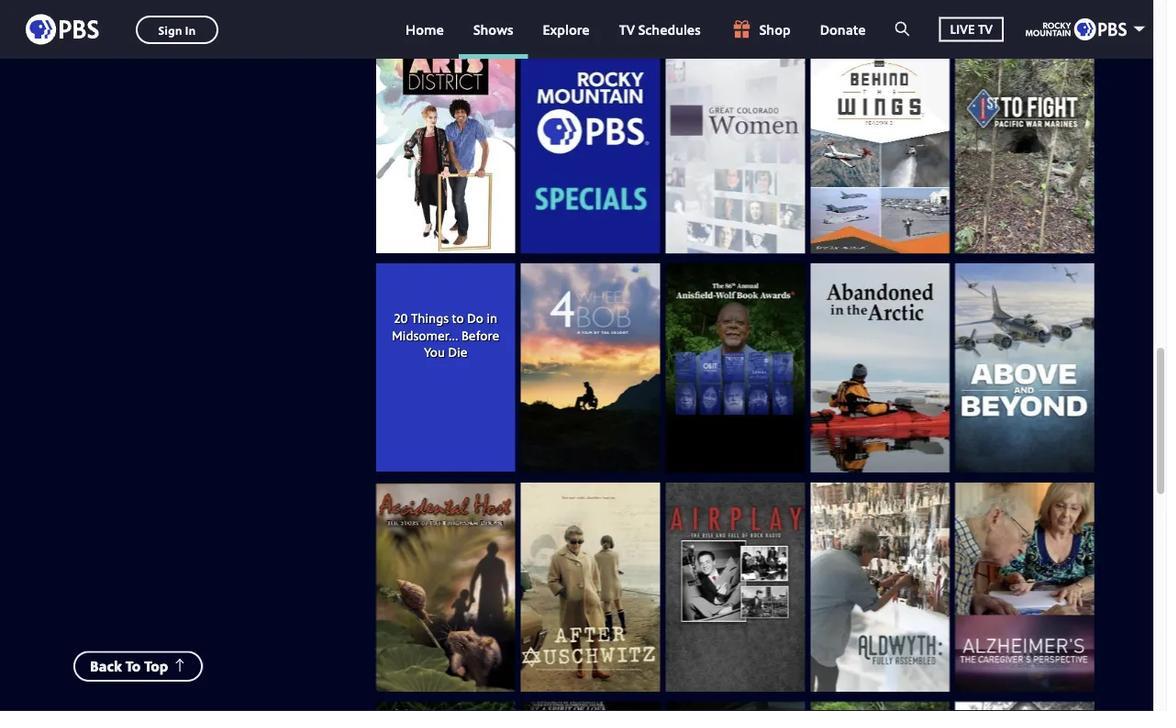 Task type: locate. For each thing, give the bounding box(es) containing it.
aldwyth: fully assembled image
[[810, 483, 950, 692]]

back to top
[[90, 656, 168, 676]]

after auschwitz image
[[521, 483, 660, 692]]

home link
[[391, 0, 459, 59]]

top
[[144, 656, 168, 676]]

20 things to do in midsomer... before you die
[[392, 309, 503, 361]]

schedules
[[638, 20, 701, 39]]

live tv link
[[924, 0, 1018, 59]]

american pianists awards 2019 gala finals image
[[666, 702, 805, 711]]

tv
[[619, 20, 635, 39], [978, 20, 993, 38]]

donate
[[820, 20, 866, 39]]

back
[[90, 656, 122, 676]]

1 horizontal spatial tv
[[978, 20, 993, 38]]

arts district image
[[376, 44, 515, 253]]

accidental host: the story of rat lungworm disease image
[[376, 483, 515, 692]]

airplay: the rise and fall of rock radio image
[[666, 483, 805, 692]]

live
[[950, 20, 975, 38]]

alzheimer's: what you can do image
[[376, 702, 515, 711]]

tv left schedules
[[619, 20, 635, 39]]

tv right live
[[978, 20, 993, 38]]

tv schedules
[[619, 20, 701, 39]]

20
[[394, 309, 408, 326]]

die
[[448, 343, 467, 361]]

alzheimer's: the caregiver's perspective image
[[955, 483, 1095, 692]]



Task type: vqa. For each thing, say whether or not it's contained in the screenshot.
Great Colorado Women image
yes



Task type: describe. For each thing, give the bounding box(es) containing it.
search image
[[895, 20, 910, 38]]

midsomer...
[[392, 326, 458, 343]]

shows link
[[459, 0, 528, 59]]

behind the wings image
[[810, 44, 950, 253]]

abandoned in the arctic image
[[810, 263, 950, 472]]

to
[[452, 309, 464, 326]]

american river image
[[810, 702, 950, 711]]

shop
[[759, 20, 791, 39]]

things
[[411, 309, 449, 326]]

explore link
[[528, 0, 604, 59]]

to
[[125, 656, 141, 676]]

shows
[[473, 20, 513, 39]]

rmpbs image
[[1026, 18, 1127, 40]]

4 wheel bob image
[[521, 263, 660, 472]]

america's first forest: carl schenck and the asheville experiment image
[[955, 702, 1095, 711]]

an american conscience: the reinhold niebuhr story image
[[521, 702, 660, 711]]

the 86th annual anisfield-wolf book awards image
[[666, 263, 805, 472]]

before
[[461, 326, 499, 343]]

back to top button
[[73, 651, 203, 682]]

you
[[424, 343, 445, 361]]

in
[[487, 309, 497, 326]]

0 horizontal spatial tv
[[619, 20, 635, 39]]

above and beyond image
[[955, 263, 1095, 472]]

great colorado women image
[[666, 44, 805, 253]]

explore
[[543, 20, 590, 39]]

donate link
[[805, 0, 880, 59]]

pbs image
[[26, 9, 99, 50]]

live tv
[[950, 20, 993, 38]]

do
[[467, 309, 484, 326]]

tv schedules link
[[604, 0, 715, 59]]

1st to fight: pacific war marines image
[[955, 44, 1095, 253]]

shop link
[[715, 0, 805, 59]]

home
[[406, 20, 444, 39]]

rmpbs specials image
[[521, 44, 660, 253]]



